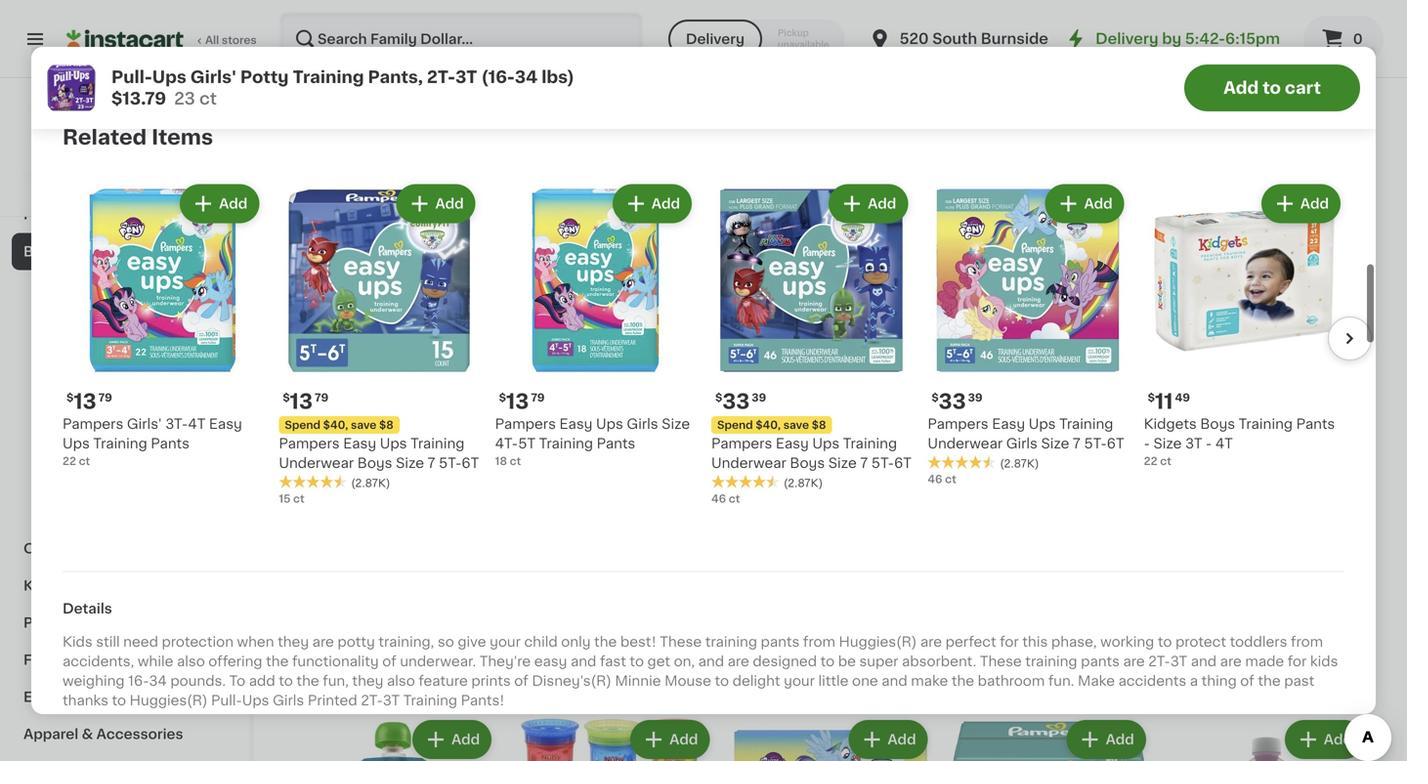 Task type: describe. For each thing, give the bounding box(es) containing it.
baby down bottles
[[35, 393, 71, 407]]

1 horizontal spatial 1
[[730, 338, 734, 349]]

49
[[1176, 392, 1191, 403]]

daytime
[[992, 262, 1051, 276]]

baby food & drinks
[[35, 393, 171, 407]]

stores
[[222, 35, 257, 45]]

11
[[1156, 391, 1174, 412]]

2 horizontal spatial oz
[[1176, 686, 1189, 697]]

0 horizontal spatial out
[[566, 301, 585, 312]]

1 vertical spatial supplies
[[110, 616, 171, 630]]

0
[[1354, 32, 1363, 46]]

28
[[861, 649, 878, 663]]

pull-ups girls' potty training pants, 2t-3t (16-34 lbs) $13.79 23 ct
[[111, 69, 575, 107]]

1 horizontal spatial these
[[980, 655, 1022, 669]]

25
[[730, 668, 744, 679]]

520 south burnside avenue
[[900, 32, 1109, 46]]

electronics
[[23, 691, 103, 704]]

$ 8 29
[[952, 236, 989, 257]]

& right food
[[113, 393, 124, 407]]

functionality
[[292, 655, 379, 669]]

lbs) inside huggies snug & dry newborn baby diapers, size 1 (8-14 lbs) 38 ct
[[559, 669, 585, 682]]

(2.87k) for 33
[[784, 478, 823, 489]]

5t- inside pampers easy ups training underwear girls size 7 5t-6t
[[1085, 437, 1107, 451]]

46 ct for spend $40, save $8
[[712, 494, 740, 504]]

baby health care link
[[12, 270, 238, 307]]

huggies for huggies snug & dry newborn baby diapers, size 1 (8-14 lbs) 38 ct
[[511, 630, 569, 643]]

ct inside kidgets newborn diapers 40 ct
[[529, 281, 541, 292]]

it
[[86, 62, 95, 76]]

delivery by 5:42-6:15pm
[[1096, 32, 1281, 46]]

pampers easy ups training underwear boys size 7 5t-6t for 33
[[712, 437, 912, 470]]

2 horizontal spatial 23
[[293, 319, 307, 330]]

all
[[205, 35, 219, 45]]

1 vertical spatial add to cart
[[1224, 80, 1322, 96]]

1 horizontal spatial for
[[1000, 636, 1019, 649]]

tylenol infants' acetaminophen medicine, dye-free cherry
[[730, 262, 909, 315]]

designed
[[753, 655, 817, 669]]

5:42-
[[1186, 32, 1226, 46]]

orajel daytime & nighttime non-medicated cooling gels for teething
[[948, 262, 1148, 315]]

lists link
[[12, 88, 238, 128]]

and right on, at left
[[699, 655, 724, 669]]

add inside product group
[[1301, 197, 1330, 211]]

1 vertical spatial likely out of stock
[[749, 358, 851, 369]]

accidents,
[[63, 655, 134, 669]]

perfect
[[946, 636, 997, 649]]

1 vertical spatial cart
[[1285, 80, 1322, 96]]

0 horizontal spatial pants,
[[160, 16, 203, 29]]

pampers girls' 3t-4t easy ups training pants 22 ct inside item carousel region
[[63, 417, 242, 467]]

(2.87k) for 13
[[351, 478, 391, 489]]

1 horizontal spatial oz
[[991, 338, 1004, 349]]

pants, inside pull-ups girls' potty training pants, 2t-3t (16-34 lbs) $13.79 23 ct
[[368, 69, 423, 86]]

2 vertical spatial potty
[[393, 262, 431, 276]]

get
[[648, 655, 671, 669]]

working
[[1101, 636, 1155, 649]]

pounds.
[[170, 675, 226, 688]]

training inside pull-ups girls' potty training pants, 2t-3t (16-34 lbs) $13.79 23 ct
[[293, 69, 364, 86]]

0 vertical spatial supplies
[[82, 579, 143, 593]]

baby left toys
[[35, 431, 71, 444]]

2 horizontal spatial -
[[1206, 437, 1212, 451]]

3t inside kidgets boys training pants - size 3t - 4t 22 ct
[[1186, 437, 1203, 451]]

0 horizontal spatial add to cart
[[398, 40, 476, 54]]

sensitive
[[725, 16, 788, 29]]

dry
[[625, 630, 650, 643]]

health
[[74, 282, 120, 296]]

baby inside huggies snug & dry newborn baby diapers, size 1 (8-14 lbs) 38 ct
[[577, 649, 613, 663]]

0 horizontal spatial add to cart button
[[357, 29, 490, 65]]

0 vertical spatial 23 ct
[[103, 72, 130, 83]]

floral link
[[12, 642, 238, 679]]

1 vertical spatial (2.63k)
[[366, 303, 406, 314]]

kidgets for hand
[[293, 629, 346, 643]]

2 vertical spatial pants,
[[293, 282, 336, 295]]

potty
[[338, 636, 375, 649]]

training inside kidgets boys training pants - size 3t - 4t 22 ct
[[1239, 417, 1293, 431]]

gift
[[80, 616, 107, 630]]

$40, for 13
[[323, 420, 348, 431]]

pampers inside pampers easy ups girls size 4t-5t training pants 18 ct
[[495, 417, 556, 431]]

1 horizontal spatial also
[[387, 675, 415, 688]]

1 horizontal spatial pampers girls' 3t-4t easy ups training pants 22 ct
[[1166, 262, 1346, 312]]

fast
[[600, 655, 627, 669]]

0 horizontal spatial pull-ups girls' potty training pants, 2t-3t (16-34 lbs)
[[103, 0, 293, 49]]

training,
[[379, 636, 434, 649]]

accessories
[[96, 728, 183, 742]]

easy inside pampers easy ups training underwear girls size 7 5t-6t
[[992, 417, 1026, 431]]

0 horizontal spatial 23
[[103, 72, 116, 83]]

0 horizontal spatial training
[[706, 636, 758, 649]]

of down (215)
[[806, 358, 817, 369]]

huggies natural care sensitive unscented baby wipes button
[[725, 0, 918, 68]]

care for health
[[123, 282, 156, 296]]

5t for 56
[[980, 649, 998, 663]]

girls inside the kids still need protection when they are potty training, so give your child only the best! these training pants from huggies(r) are perfect for this phase, working to protect toddlers from accidents, while also offering the functionality of underwear. they're easy and fast to get on, and are designed to be super absorbent. these training pants are 2t-3t and are made for kids weighing 16-34 pounds. to add to the fun, they also feature prints of disney's(r) minnie mouse to delight your little one and make the bathroom fun. make accidents a thing of the past thanks to huggies(r) pull-ups girls printed 2t-3t training pants!
[[273, 694, 304, 708]]

activity
[[35, 468, 88, 481]]

6t for 13
[[462, 456, 479, 470]]

7 for 13
[[428, 456, 436, 470]]

spend for 33
[[718, 420, 753, 431]]

to
[[229, 675, 246, 688]]

gels
[[1117, 282, 1148, 295]]

lbs) left 40
[[429, 282, 455, 295]]

7 inside pampers easy ups training underwear girls size 7 5t-6t
[[1073, 437, 1081, 451]]

and down super
[[882, 675, 908, 688]]

0 horizontal spatial oz
[[747, 338, 760, 349]]

14 inside huggies snug & dry newborn baby diapers, size 1 (8-14 lbs) 38 ct
[[541, 669, 556, 682]]

1 horizontal spatial out
[[785, 358, 803, 369]]

& down health
[[92, 319, 103, 333]]

cherry
[[798, 301, 845, 315]]

kidgets boys training pants - size 3t - 4t 22 ct
[[1144, 417, 1336, 467]]

1 vertical spatial your
[[784, 675, 815, 688]]

& inside huggies snug & dry newborn baby diapers, size 1 (8-14 lbs) 38 ct
[[611, 630, 622, 643]]

details
[[63, 602, 112, 616]]

baby toys link
[[12, 419, 238, 456]]

18
[[495, 456, 507, 467]]

ct inside pull-ups girls' potty training pants, 2t-3t (16-34 lbs) $13.79 23 ct
[[199, 90, 217, 107]]

activity link
[[12, 456, 238, 493]]

boys for 13
[[358, 456, 393, 470]]

5t for training
[[518, 437, 536, 451]]

and down only
[[571, 655, 597, 669]]

the down absorbent.
[[952, 675, 975, 688]]

1 from from the left
[[803, 636, 836, 649]]

delivery for delivery by 5:42-6:15pm
[[1096, 32, 1159, 46]]

(215)
[[802, 323, 829, 334]]

add button inside product group
[[1264, 186, 1339, 221]]

for inside orajel daytime & nighttime non-medicated cooling gels for teething
[[948, 301, 967, 315]]

0 horizontal spatial diapers
[[35, 319, 89, 333]]

5t- for 33
[[872, 456, 894, 470]]

child
[[524, 636, 558, 649]]

1 horizontal spatial add to cart button
[[1185, 65, 1361, 111]]

avenue
[[1052, 32, 1109, 46]]

buy it again link
[[12, 49, 238, 88]]

family dollar
[[79, 146, 171, 159]]

girls inside pampers easy ups girls size 4t-5t training pants 18 ct
[[627, 417, 658, 431]]

39 for pampers
[[968, 392, 983, 403]]

8 for tylenol infants' acetaminophen medicine, dye-free cherry
[[741, 236, 755, 257]]

0 button
[[1304, 16, 1384, 63]]

ups inside pull-ups girls' potty training pants, 2t-3t (16-34 lbs) $13.79 23 ct
[[152, 69, 187, 86]]

100%
[[50, 188, 80, 199]]

1 vertical spatial pants
[[1081, 655, 1120, 669]]

$ 33 39 for spend
[[716, 391, 767, 412]]

0 horizontal spatial also
[[177, 655, 205, 669]]

1 inside huggies snug & dry newborn baby diapers, size 1 (8-14 lbs) 38 ct
[[511, 669, 517, 682]]

(8-
[[521, 669, 541, 682]]

aveeno daily moisture lotion with colloidal oatmeal
[[1166, 630, 1367, 663]]

40
[[511, 281, 527, 292]]

product group containing 11
[[1144, 180, 1345, 469]]

care for natural
[[839, 0, 872, 10]]

family dollar link
[[79, 102, 171, 162]]

56 for -
[[948, 668, 962, 679]]

fun,
[[323, 675, 349, 688]]

made
[[1246, 655, 1285, 669]]

request for 8
[[853, 40, 913, 54]]

0 vertical spatial (2.63k)
[[175, 57, 215, 68]]

medicine,
[[842, 282, 909, 295]]

huggies for huggies natural care sensitive unscented baby wipes
[[725, 0, 782, 10]]

are up absorbent.
[[921, 636, 942, 649]]

fsa/hsa for orajel
[[950, 215, 1000, 226]]

delivery for delivery
[[686, 32, 745, 46]]

lists
[[55, 101, 88, 115]]

4t- for pampers
[[495, 437, 518, 451]]

0 horizontal spatial cart
[[448, 40, 476, 54]]

1 fl oz
[[730, 338, 760, 349]]

3t- inside item carousel region
[[165, 417, 188, 431]]

boys inside kidgets boys training pants - size 3t - 4t 22 ct
[[1201, 417, 1236, 431]]

46 ct for 33
[[928, 474, 957, 485]]

likely inside product group
[[531, 301, 564, 312]]

bottles & formula link
[[12, 345, 238, 382]]

with
[[1166, 649, 1197, 663]]

$ inside $ 11 49
[[1148, 392, 1156, 403]]

1 horizontal spatial 23 ct
[[293, 319, 321, 330]]

fsa/hsa for tylenol
[[732, 215, 782, 226]]

girls' inside pull-ups girls' potty training pants, 2t-3t (16-34 lbs) $13.79 23 ct
[[190, 69, 237, 86]]

newborn inside huggies snug & dry newborn baby diapers, size 1 (8-14 lbs) 38 ct
[[511, 649, 574, 663]]

item carousel region
[[35, 173, 1373, 525]]

natural
[[786, 0, 835, 10]]

service type group
[[669, 20, 845, 59]]

underwear.
[[400, 655, 476, 669]]

size inside huggies snug & dry newborn baby diapers, size 1 (8-14 lbs) 38 ct
[[677, 649, 705, 663]]

protect
[[1176, 636, 1227, 649]]

6t for 33
[[894, 456, 912, 470]]

14 ct button
[[414, 0, 606, 48]]

2 horizontal spatial 4t
[[1292, 262, 1309, 276]]

baby down household
[[23, 245, 60, 259]]

office & craft
[[23, 542, 123, 556]]

4t- for kidgets
[[957, 649, 981, 663]]

pampers easy ups training underwear girls size 7 5t-6t
[[928, 417, 1125, 451]]

boy's
[[1004, 630, 1042, 643]]

of down "made"
[[1241, 675, 1255, 688]]

bathroom
[[978, 675, 1045, 688]]

$8 for 33
[[812, 420, 827, 431]]

1 vertical spatial likely
[[749, 358, 782, 369]]

drinks
[[127, 393, 171, 407]]

kitchen supplies link
[[12, 568, 238, 605]]

huggies little movers baby diapers, size 3 (16-28 lbs) 25 ct
[[730, 629, 919, 679]]

0 vertical spatial pants
[[761, 636, 800, 649]]

ct inside huggies snug & dry newborn baby diapers, size 1 (8-14 lbs) 38 ct
[[529, 688, 540, 698]]

2
[[948, 338, 955, 349]]

save for 13
[[351, 420, 377, 431]]

2 horizontal spatial (2.87k)
[[1000, 458, 1040, 469]]

diapers, inside huggies little movers baby diapers, size 3 (16-28 lbs) 25 ct
[[730, 649, 787, 663]]

kidgets for boy's
[[948, 630, 1001, 643]]

$8 for 13
[[379, 420, 394, 431]]

ct inside huggies little movers baby diapers, size 3 (16-28 lbs) 25 ct
[[746, 668, 758, 679]]

be
[[839, 655, 856, 669]]

0 vertical spatial potty
[[203, 0, 240, 10]]

give
[[458, 636, 486, 649]]

x
[[957, 338, 964, 349]]

$ 11 49
[[1148, 391, 1191, 412]]

2 horizontal spatial 22
[[1166, 301, 1180, 312]]

1 vertical spatial stock
[[820, 358, 851, 369]]

0 horizontal spatial wipes
[[107, 319, 149, 333]]

7 for 33
[[860, 456, 868, 470]]

on,
[[674, 655, 695, 669]]

moisture
[[1259, 630, 1320, 643]]

33 for spend
[[723, 391, 750, 412]]

toddlers
[[1230, 636, 1288, 649]]

$ inside $ 8 29
[[952, 237, 959, 248]]

training inside kidgets boy's training pants - 4t-5t 56 ct
[[1046, 630, 1100, 643]]

& inside the 'kidgets hand & face premoistened baby wipes 56 each'
[[390, 629, 401, 643]]

craft
[[86, 542, 123, 556]]

holiday essentials link
[[12, 159, 238, 196]]

8 oz
[[1166, 686, 1189, 697]]

free
[[764, 301, 795, 315]]

baby inside huggies little movers baby diapers, size 3 (16-28 lbs) 25 ct
[[883, 629, 919, 643]]



Task type: vqa. For each thing, say whether or not it's contained in the screenshot.
the Signature
no



Task type: locate. For each thing, give the bounding box(es) containing it.
0 horizontal spatial huggies(r)
[[130, 694, 208, 708]]

size inside pampers easy ups training underwear girls size 7 5t-6t
[[1042, 437, 1070, 451]]

1 vertical spatial care
[[123, 282, 156, 296]]

spend up 15 ct
[[285, 420, 321, 431]]

1 horizontal spatial pants
[[1081, 655, 1120, 669]]

lbs) inside huggies little movers baby diapers, size 3 (16-28 lbs) 25 ct
[[882, 649, 907, 663]]

diapers inside kidgets newborn diapers 40 ct
[[634, 262, 687, 276]]

1 vertical spatial for
[[1000, 636, 1019, 649]]

pampers inside pampers easy ups training underwear girls size 7 5t-6t
[[928, 417, 989, 431]]

1 save from the left
[[784, 420, 809, 431]]

care down the baby link
[[123, 282, 156, 296]]

pants up designed
[[761, 636, 800, 649]]

2 horizontal spatial 5t-
[[1085, 437, 1107, 451]]

kids
[[1311, 655, 1339, 669]]

14 up pull-ups girls' potty training pants, 2t-3t (16-34 lbs) $13.79 23 ct
[[414, 35, 426, 46]]

baby down 'snug'
[[577, 649, 613, 663]]

wipes up formula
[[107, 319, 149, 333]]

the down "made"
[[1259, 675, 1281, 688]]

$ inside the '$ 8 99'
[[734, 237, 741, 248]]

5t- for 13
[[439, 456, 462, 470]]

cart right 14 ct
[[448, 40, 476, 54]]

0 horizontal spatial 22
[[63, 456, 76, 467]]

1 horizontal spatial cart
[[1285, 80, 1322, 96]]

1 horizontal spatial $40,
[[756, 420, 781, 431]]

kidgets down $ 11 49
[[1144, 417, 1197, 431]]

2 $40, from the left
[[323, 420, 348, 431]]

satisfaction
[[82, 188, 148, 199]]

1 horizontal spatial request
[[853, 40, 913, 54]]

for
[[948, 301, 967, 315], [1000, 636, 1019, 649], [1288, 655, 1307, 669]]

1 horizontal spatial 5t-
[[872, 456, 894, 470]]

0 horizontal spatial your
[[490, 636, 521, 649]]

2 from from the left
[[1291, 636, 1324, 649]]

product group containing 6
[[511, 23, 714, 318]]

22 up 49 at bottom right
[[1166, 301, 1180, 312]]

56 down perfect
[[948, 668, 962, 679]]

size inside huggies little movers baby diapers, size 3 (16-28 lbs) 25 ct
[[790, 649, 819, 663]]

family
[[79, 146, 125, 159]]

newborn up the (8-
[[511, 649, 574, 663]]

girls
[[627, 417, 658, 431], [1007, 437, 1038, 451], [273, 694, 304, 708]]

accidents
[[1119, 675, 1187, 688]]

2t-
[[206, 16, 228, 29], [427, 69, 456, 86], [339, 282, 361, 295], [1149, 655, 1171, 669], [361, 694, 383, 708]]

pants inside kidgets boy's training pants - 4t-5t 56 ct
[[1103, 630, 1142, 643]]

mouse
[[665, 675, 712, 688]]

1 fsa/hsa from the left
[[732, 215, 782, 226]]

$40,
[[756, 420, 781, 431], [323, 420, 348, 431]]

girls' inside item carousel region
[[127, 417, 162, 431]]

phase,
[[1052, 636, 1097, 649]]

39 down "2 x 0.18 oz"
[[968, 392, 983, 403]]

ct inside button
[[429, 35, 440, 46]]

2 request button from the left
[[840, 29, 926, 65]]

0 horizontal spatial $40,
[[323, 420, 348, 431]]

size inside kidgets boys training pants - size 3t - 4t 22 ct
[[1154, 437, 1182, 451]]

1 spend from the left
[[718, 420, 753, 431]]

ct inside pampers easy ups girls size 4t-5t training pants 18 ct
[[510, 456, 521, 467]]

1 horizontal spatial 46
[[928, 474, 943, 485]]

request button for 89
[[621, 29, 708, 65]]

2 $ 33 39 from the left
[[932, 391, 983, 412]]

training
[[706, 636, 758, 649], [1026, 655, 1078, 669]]

pants inside pampers easy ups girls size 4t-5t training pants 18 ct
[[597, 437, 636, 451]]

3t inside pull-ups girls' potty training pants, 2t-3t (16-34 lbs) $13.79 23 ct
[[456, 69, 478, 86]]

your up they're on the bottom left of the page
[[490, 636, 521, 649]]

buy
[[55, 62, 82, 76]]

colloidal
[[1201, 649, 1261, 663]]

likely out of stock down (215)
[[749, 358, 851, 369]]

thing
[[1202, 675, 1237, 688]]

$40, for 33
[[756, 420, 781, 431]]

kidgets for boys
[[1144, 417, 1197, 431]]

4t- inside pampers easy ups girls size 4t-5t training pants 18 ct
[[495, 437, 518, 451]]

kidgets inside the 'kidgets hand & face premoistened baby wipes 56 each'
[[293, 629, 346, 643]]

training inside pampers easy ups training underwear girls size 7 5t-6t
[[1060, 417, 1114, 431]]

34 inside the kids still need protection when they are potty training, so give your child only the best! these training pants from huggies(r) are perfect for this phase, working to protect toddlers from accidents, while also offering the functionality of underwear. they're easy and fast to get on, and are designed to be super absorbent. these training pants are 2t-3t and are made for kids weighing 16-34 pounds. to add to the fun, they also feature prints of disney's(r) minnie mouse to delight your little one and make the bathroom fun. make accidents a thing of the past thanks to huggies(r) pull-ups girls printed 2t-3t training pants!
[[149, 675, 167, 688]]

baby up 520 on the right top
[[870, 16, 906, 29]]

ups inside pampers easy ups training underwear girls size 7 5t-6t
[[1029, 417, 1056, 431]]

0 vertical spatial care
[[839, 0, 872, 10]]

office & craft link
[[12, 530, 238, 568]]

2 horizontal spatial underwear
[[928, 437, 1003, 451]]

huggies(r) up super
[[839, 636, 917, 649]]

1 request button from the left
[[621, 29, 708, 65]]

baby
[[870, 16, 906, 29], [23, 245, 60, 259], [35, 282, 71, 296], [35, 393, 71, 407], [35, 431, 71, 444], [883, 629, 919, 643], [393, 649, 429, 663], [577, 649, 613, 663]]

99
[[757, 237, 772, 248]]

46 for spend $40, save $8
[[712, 494, 726, 504]]

$ 33 39 down fl
[[716, 391, 767, 412]]

(16- inside pull-ups girls' potty training pants, 2t-3t (16-34 lbs) $13.79 23 ct
[[481, 69, 515, 86]]

0 vertical spatial pull-ups girls' potty training pants, 2t-3t (16-34 lbs)
[[103, 0, 293, 49]]

add to cart
[[398, 40, 476, 54], [1224, 80, 1322, 96]]

4t- inside kidgets boy's training pants - 4t-5t 56 ct
[[957, 649, 981, 663]]

lbs) up again
[[103, 35, 128, 49]]

0 horizontal spatial pampers girls' 3t-4t easy ups training pants 22 ct
[[63, 417, 242, 467]]

kidgets inside kidgets boy's training pants - 4t-5t 56 ct
[[948, 630, 1001, 643]]

0 horizontal spatial likely
[[531, 301, 564, 312]]

1 horizontal spatial 46 ct
[[928, 474, 957, 485]]

& right bottles
[[88, 356, 99, 370]]

while
[[138, 655, 173, 669]]

of down training,
[[382, 655, 397, 669]]

29
[[975, 237, 989, 248]]

1 horizontal spatial diapers
[[634, 262, 687, 276]]

0 vertical spatial for
[[948, 301, 967, 315]]

from
[[803, 636, 836, 649], [1291, 636, 1324, 649]]

out down kidgets newborn diapers 40 ct
[[566, 301, 585, 312]]

huggies inside huggies natural care sensitive unscented baby wipes
[[725, 0, 782, 10]]

1 horizontal spatial 4t
[[1216, 437, 1233, 451]]

0 vertical spatial stock
[[602, 301, 633, 312]]

training inside the kids still need protection when they are potty training, so give your child only the best! these training pants from huggies(r) are perfect for this phase, working to protect toddlers from accidents, while also offering the functionality of underwear. they're easy and fast to get on, and are designed to be super absorbent. these training pants are 2t-3t and are made for kids weighing 16-34 pounds. to add to the fun, they also feature prints of disney's(r) minnie mouse to delight your little one and make the bathroom fun. make accidents a thing of the past thanks to huggies(r) pull-ups girls printed 2t-3t training pants!
[[403, 694, 458, 708]]

likely down 1 fl oz
[[749, 358, 782, 369]]

6
[[523, 236, 537, 257]]

wipes for kidgets hand & face premoistened baby wipes 56 each
[[432, 649, 475, 663]]

stock
[[602, 301, 633, 312], [820, 358, 851, 369]]

spend $40, save $8 for 13
[[285, 420, 394, 431]]

2 vertical spatial girls
[[273, 694, 304, 708]]

pull- inside pull-ups girls' potty training pants, 2t-3t (16-34 lbs) $13.79 23 ct
[[111, 69, 152, 86]]

ups inside pampers easy ups girls size 4t-5t training pants 18 ct
[[596, 417, 624, 431]]

of inside product group
[[588, 301, 599, 312]]

0 horizontal spatial (2.87k)
[[351, 478, 391, 489]]

non-
[[948, 282, 982, 295]]

pants up make
[[1081, 655, 1120, 669]]

1 pampers easy ups training underwear boys size 7 5t-6t from the left
[[712, 437, 912, 470]]

1 33 from the left
[[723, 391, 750, 412]]

0 horizontal spatial underwear
[[279, 456, 354, 470]]

diapers, inside huggies snug & dry newborn baby diapers, size 1 (8-14 lbs) 38 ct
[[617, 649, 674, 663]]

add to cart button
[[357, 29, 490, 65], [1185, 65, 1361, 111]]

0 horizontal spatial 56
[[293, 668, 308, 679]]

0 vertical spatial they
[[278, 636, 309, 649]]

1 vertical spatial training
[[1026, 655, 1078, 669]]

ups inside the kids still need protection when they are potty training, so give your child only the best! these training pants from huggies(r) are perfect for this phase, working to protect toddlers from accidents, while also offering the functionality of underwear. they're easy and fast to get on, and are designed to be super absorbent. these training pants are 2t-3t and are made for kids weighing 16-34 pounds. to add to the fun, they also feature prints of disney's(r) minnie mouse to delight your little one and make the bathroom fun. make accidents a thing of the past thanks to huggies(r) pull-ups girls printed 2t-3t training pants!
[[242, 694, 269, 708]]

request button for 8
[[840, 29, 926, 65]]

fsa/hsa up 29 at the right of the page
[[950, 215, 1000, 226]]

& inside orajel daytime & nighttime non-medicated cooling gels for teething
[[1054, 262, 1065, 276]]

are down working in the right of the page
[[1124, 655, 1145, 669]]

lbs) inside pull-ups girls' potty training pants, 2t-3t (16-34 lbs) $13.79 23 ct
[[542, 69, 575, 86]]

weighing
[[63, 675, 125, 688]]

22 down 11
[[1144, 456, 1158, 467]]

14 down child
[[541, 669, 556, 682]]

pants inside kidgets boys training pants - size 3t - 4t 22 ct
[[1297, 417, 1336, 431]]

kidgets for newborn
[[511, 262, 564, 276]]

1 horizontal spatial 22
[[1144, 456, 1158, 467]]

pants,
[[160, 16, 203, 29], [368, 69, 423, 86], [293, 282, 336, 295]]

34 inside pull-ups girls' potty training pants, 2t-3t (16-34 lbs) $13.79 23 ct
[[515, 69, 538, 86]]

0 horizontal spatial care
[[123, 282, 156, 296]]

1 horizontal spatial 3t-
[[1269, 262, 1292, 276]]

$ 13 79
[[297, 236, 343, 257], [1170, 236, 1216, 257], [66, 391, 112, 412], [283, 391, 329, 412], [499, 391, 545, 412]]

(5.67k)
[[1238, 671, 1278, 681]]

& up kids
[[65, 616, 76, 630]]

1 vertical spatial pampers girls' 3t-4t easy ups training pants 22 ct
[[63, 417, 242, 467]]

dollar
[[129, 146, 171, 159]]

1 39 from the left
[[752, 392, 767, 403]]

5t
[[518, 437, 536, 451], [980, 649, 998, 663]]

33 for pampers
[[939, 391, 966, 412]]

girls inside pampers easy ups training underwear girls size 7 5t-6t
[[1007, 437, 1038, 451]]

- inside kidgets boy's training pants - 4t-5t 56 ct
[[948, 649, 954, 663]]

0 horizontal spatial 46 ct
[[712, 494, 740, 504]]

2 horizontal spatial for
[[1288, 655, 1307, 669]]

underwear
[[928, 437, 1003, 451], [712, 456, 787, 470], [279, 456, 354, 470]]

0 horizontal spatial stock
[[602, 301, 633, 312]]

(144)
[[1020, 323, 1048, 334]]

wipes down the sensitive
[[725, 35, 768, 49]]

care inside baby health care "link"
[[123, 282, 156, 296]]

printed
[[308, 694, 357, 708]]

- for boy's
[[948, 649, 954, 663]]

newborn down 0–newborn
[[568, 262, 630, 276]]

None search field
[[280, 12, 643, 66]]

0 vertical spatial wipes
[[725, 35, 768, 49]]

1 horizontal spatial 7
[[860, 456, 868, 470]]

1 horizontal spatial girls
[[627, 417, 658, 431]]

the up add
[[266, 655, 289, 669]]

0 horizontal spatial -
[[948, 649, 954, 663]]

oz left a
[[1176, 686, 1189, 697]]

5t inside kidgets boy's training pants - 4t-5t 56 ct
[[980, 649, 998, 663]]

huggies inside huggies snug & dry newborn baby diapers, size 1 (8-14 lbs) 38 ct
[[511, 630, 569, 643]]

-
[[1144, 437, 1151, 451], [1206, 437, 1212, 451], [948, 649, 954, 663]]

1 vertical spatial pull-ups girls' potty training pants, 2t-3t (16-34 lbs)
[[293, 262, 489, 295]]

2 diapers, from the left
[[617, 649, 674, 663]]

kids still need protection when they are potty training, so give your child only the best! these training pants from huggies(r) are perfect for this phase, working to protect toddlers from accidents, while also offering the functionality of underwear. they're easy and fast to get on, and are designed to be super absorbent. these training pants are 2t-3t and are made for kids weighing 16-34 pounds. to add to the fun, they also feature prints of disney's(r) minnie mouse to delight your little one and make the bathroom fun. make accidents a thing of the past thanks to huggies(r) pull-ups girls printed 2t-3t training pants!
[[63, 636, 1339, 708]]

diapers & wipes
[[35, 319, 149, 333]]

huggies inside huggies little movers baby diapers, size 3 (16-28 lbs) 25 ct
[[730, 629, 787, 643]]

0 horizontal spatial 14
[[414, 35, 426, 46]]

huggies snug & dry newborn baby diapers, size 1 (8-14 lbs) 38 ct
[[511, 630, 705, 698]]

likely out of stock
[[531, 301, 633, 312], [749, 358, 851, 369]]

baby down face
[[393, 649, 429, 663]]

1 left fl
[[730, 338, 734, 349]]

the left fun,
[[297, 675, 319, 688]]

0 horizontal spatial delivery
[[686, 32, 745, 46]]

8 for orajel daytime & nighttime non-medicated cooling gels for teething
[[959, 236, 973, 257]]

0 vertical spatial 46 ct
[[928, 474, 957, 485]]

ct inside kidgets boy's training pants - 4t-5t 56 ct
[[965, 668, 976, 679]]

request button left the sensitive
[[621, 29, 708, 65]]

0 vertical spatial girls
[[627, 417, 658, 431]]

wipes inside the 'kidgets hand & face premoistened baby wipes 56 each'
[[432, 649, 475, 663]]

kidgets up absorbent.
[[948, 630, 1001, 643]]

56 for premoistened
[[293, 668, 308, 679]]

spend for 13
[[285, 420, 321, 431]]

delivery left by
[[1096, 32, 1159, 46]]

6 89
[[523, 236, 553, 257]]

2t- inside pull-ups girls' potty training pants, 2t-3t (16-34 lbs) $13.79 23 ct
[[427, 69, 456, 86]]

best!
[[621, 636, 657, 649]]

fsa/hsa up "99"
[[732, 215, 782, 226]]

save for 33
[[784, 420, 809, 431]]

huggies for huggies little movers baby diapers, size 3 (16-28 lbs) 25 ct
[[730, 629, 787, 643]]

1 vertical spatial 3t-
[[165, 417, 188, 431]]

training up 25
[[706, 636, 758, 649]]

2 $8 from the left
[[379, 420, 394, 431]]

★★★★★
[[103, 54, 171, 68], [103, 54, 171, 68], [293, 301, 362, 314], [293, 301, 362, 314], [730, 320, 798, 334], [730, 320, 798, 334], [948, 320, 1016, 334], [948, 320, 1016, 334], [928, 456, 997, 469], [928, 456, 997, 469], [712, 475, 780, 489], [712, 475, 780, 489], [279, 475, 347, 489], [279, 475, 347, 489], [1166, 668, 1235, 682], [1166, 668, 1235, 682]]

2 horizontal spatial 8
[[1166, 686, 1173, 697]]

79
[[329, 237, 343, 248], [1202, 237, 1216, 248], [98, 392, 112, 403], [315, 392, 329, 403], [531, 392, 545, 403]]

1 request from the left
[[635, 40, 694, 54]]

offering
[[209, 655, 263, 669]]

likely out of stock inside product group
[[531, 301, 633, 312]]

1 vertical spatial these
[[980, 655, 1022, 669]]

8 left "99"
[[741, 236, 755, 257]]

56 inside the 'kidgets hand & face premoistened baby wipes 56 each'
[[293, 668, 308, 679]]

5t inside pampers easy ups girls size 4t-5t training pants 18 ct
[[518, 437, 536, 451]]

1 vertical spatial they
[[352, 675, 384, 688]]

stock inside product group
[[602, 301, 633, 312]]

wipes for huggies natural care sensitive unscented baby wipes
[[725, 35, 768, 49]]

request button left south on the top
[[840, 29, 926, 65]]

spend $40, save $8 for 33
[[718, 420, 827, 431]]

care inside huggies natural care sensitive unscented baby wipes
[[839, 0, 872, 10]]

2 pampers easy ups training underwear boys size 7 5t-6t from the left
[[279, 437, 479, 470]]

0 vertical spatial cart
[[448, 40, 476, 54]]

diapers,
[[730, 649, 787, 663], [617, 649, 674, 663]]

huggies up the sensitive
[[725, 0, 782, 10]]

underwear for 13
[[279, 456, 354, 470]]

0 horizontal spatial 39
[[752, 392, 767, 403]]

add to cart button down 6:15pm
[[1185, 65, 1361, 111]]

& left "craft"
[[71, 542, 83, 556]]

0 vertical spatial likely out of stock
[[531, 301, 633, 312]]

0 horizontal spatial fsa/hsa
[[732, 215, 782, 226]]

household
[[23, 208, 100, 221]]

(2.63k)
[[175, 57, 215, 68], [366, 303, 406, 314]]

0 vertical spatial pants,
[[160, 16, 203, 29]]

2 vertical spatial wipes
[[432, 649, 475, 663]]

0 vertical spatial 46
[[928, 474, 943, 485]]

1 horizontal spatial diapers,
[[730, 649, 787, 663]]

boys for 33
[[790, 456, 825, 470]]

1 horizontal spatial 5t
[[980, 649, 998, 663]]

lbs)
[[103, 35, 128, 49], [542, 69, 575, 86], [429, 282, 455, 295], [882, 649, 907, 663], [559, 669, 585, 682]]

1 horizontal spatial huggies(r)
[[839, 636, 917, 649]]

family dollar logo image
[[106, 102, 143, 139]]

2 33 from the left
[[939, 391, 966, 412]]

likely
[[531, 301, 564, 312], [749, 358, 782, 369]]

they right fun,
[[352, 675, 384, 688]]

wipes inside huggies natural care sensitive unscented baby wipes
[[725, 35, 768, 49]]

1 horizontal spatial delivery
[[1096, 32, 1159, 46]]

4t- up 18
[[495, 437, 518, 451]]

1 vertical spatial huggies(r)
[[130, 694, 208, 708]]

of down they're on the bottom left of the page
[[515, 675, 529, 688]]

and down protect
[[1191, 655, 1217, 669]]

1 $ 33 39 from the left
[[716, 391, 767, 412]]

pull-ups girls' potty training pants, 2t-3t (16-34 lbs)
[[103, 0, 293, 49], [293, 262, 489, 295]]

& left dry
[[611, 630, 622, 643]]

delivery
[[1096, 32, 1159, 46], [686, 32, 745, 46]]

baby left health
[[35, 282, 71, 296]]

56 left each at the bottom left
[[293, 668, 308, 679]]

23 inside pull-ups girls' potty training pants, 2t-3t (16-34 lbs) $13.79 23 ct
[[174, 90, 195, 107]]

for down non-
[[948, 301, 967, 315]]

still
[[96, 636, 120, 649]]

kidgets inside kidgets boys training pants - size 3t - 4t 22 ct
[[1144, 417, 1197, 431]]

stock down (215)
[[820, 358, 851, 369]]

1 horizontal spatial they
[[352, 675, 384, 688]]

all stores link
[[66, 12, 258, 66]]

- for boys
[[1144, 437, 1151, 451]]

baby inside huggies natural care sensitive unscented baby wipes
[[870, 16, 906, 29]]

pampers easy ups training underwear boys size 7 5t-6t for 13
[[279, 437, 479, 470]]

daily
[[1221, 630, 1256, 643]]

1 vertical spatial potty
[[240, 69, 289, 86]]

0 vertical spatial 4t-
[[495, 437, 518, 451]]

baby up super
[[883, 629, 919, 643]]

request for 89
[[635, 40, 694, 54]]

newborn inside kidgets newborn diapers 40 ct
[[568, 262, 630, 276]]

1 56 from the left
[[293, 668, 308, 679]]

0 horizontal spatial 4t-
[[495, 437, 518, 451]]

diapers, down dry
[[617, 649, 674, 663]]

premoistened
[[293, 649, 390, 663]]

1 horizontal spatial fsa/hsa
[[950, 215, 1000, 226]]

huggies(r) down pounds.
[[130, 694, 208, 708]]

& down thanks
[[82, 728, 93, 742]]

also down protection
[[177, 655, 205, 669]]

to
[[430, 40, 444, 54], [1263, 80, 1282, 96], [1158, 636, 1173, 649], [630, 655, 644, 669], [821, 655, 835, 669], [279, 675, 293, 688], [715, 675, 729, 688], [112, 694, 126, 708]]

$ 33 39 for pampers
[[932, 391, 983, 412]]

party
[[23, 616, 62, 630]]

kidgets down the 6 89
[[511, 262, 564, 276]]

potty inside pull-ups girls' potty training pants, 2t-3t (16-34 lbs) $13.79 23 ct
[[240, 69, 289, 86]]

your
[[490, 636, 521, 649], [784, 675, 815, 688]]

1 vertical spatial 23 ct
[[293, 319, 321, 330]]

0 horizontal spatial they
[[278, 636, 309, 649]]

add
[[398, 40, 426, 54], [1106, 40, 1135, 54], [1324, 40, 1353, 54], [1224, 80, 1259, 96], [219, 197, 248, 211], [435, 197, 464, 211], [652, 197, 680, 211], [868, 197, 897, 211], [1085, 197, 1113, 211], [1301, 197, 1330, 211], [670, 407, 698, 421], [1106, 407, 1135, 421], [1324, 407, 1353, 421], [452, 733, 480, 747], [670, 733, 698, 747], [888, 733, 917, 747], [1106, 733, 1135, 747], [1324, 733, 1353, 747]]

spend down fl
[[718, 420, 753, 431]]

lbs) down 14 ct button
[[542, 69, 575, 86]]

baby inside "link"
[[35, 282, 71, 296]]

1 horizontal spatial request button
[[840, 29, 926, 65]]

1 diapers, from the left
[[730, 649, 787, 663]]

training inside pampers easy ups girls size 4t-5t training pants 18 ct
[[539, 437, 593, 451]]

4t inside kidgets boys training pants - size 3t - 4t 22 ct
[[1216, 437, 1233, 451]]

they right 'when' at left bottom
[[278, 636, 309, 649]]

1 horizontal spatial 33
[[939, 391, 966, 412]]

formula
[[103, 356, 158, 370]]

also down training,
[[387, 675, 415, 688]]

2 56 from the left
[[948, 668, 962, 679]]

party & gift supplies
[[23, 616, 171, 630]]

lbs) right 28
[[882, 649, 907, 663]]

spend $40, save $8 up 15 ct
[[285, 420, 394, 431]]

holiday essentials
[[23, 171, 153, 184]]

are up functionality
[[313, 636, 334, 649]]

& up cooling
[[1054, 262, 1065, 276]]

product group
[[293, 23, 496, 332], [511, 23, 714, 318], [730, 23, 932, 375], [948, 23, 1150, 352], [1166, 23, 1369, 314], [63, 180, 263, 469], [279, 180, 480, 507], [495, 180, 696, 469], [712, 180, 912, 507], [928, 180, 1129, 487], [1144, 180, 1345, 469], [511, 391, 714, 701], [730, 391, 932, 681], [948, 391, 1150, 681], [1166, 391, 1369, 699], [293, 717, 496, 762], [511, 717, 714, 762], [730, 717, 932, 762], [948, 717, 1150, 762], [1166, 717, 1369, 762]]

kids
[[63, 636, 93, 649]]

easy inside pampers easy ups girls size 4t-5t training pants 18 ct
[[560, 417, 593, 431]]

1 $40, from the left
[[756, 420, 781, 431]]

1 horizontal spatial boys
[[790, 456, 825, 470]]

8 left 29 at the right of the page
[[959, 236, 973, 257]]

are up delight
[[728, 655, 750, 669]]

size inside pampers easy ups girls size 4t-5t training pants 18 ct
[[662, 417, 690, 431]]

household link
[[12, 196, 238, 233]]

for up "past"
[[1288, 655, 1307, 669]]

1 vertical spatial 23
[[174, 90, 195, 107]]

lbs) down only
[[559, 669, 585, 682]]

2 39 from the left
[[968, 392, 983, 403]]

pampers easy ups girls size 4t-5t training pants 18 ct
[[495, 417, 690, 467]]

kidgets up the premoistened
[[293, 629, 346, 643]]

these up on, at left
[[660, 636, 702, 649]]

care up unscented on the top of the page
[[839, 0, 872, 10]]

0 horizontal spatial (2.63k)
[[175, 57, 215, 68]]

super
[[860, 655, 899, 669]]

orajel
[[948, 262, 989, 276]]

underwear for 33
[[712, 456, 787, 470]]

the up fast
[[594, 636, 617, 649]]

1 $8 from the left
[[812, 420, 827, 431]]

instacart logo image
[[66, 27, 184, 51]]

1 horizontal spatial training
[[1026, 655, 1078, 669]]

pull- inside the kids still need protection when they are potty training, so give your child only the best! these training pants from huggies(r) are perfect for this phase, working to protect toddlers from accidents, while also offering the functionality of underwear. they're easy and fast to get on, and are designed to be super absorbent. these training pants are 2t-3t and are made for kids weighing 16-34 pounds. to add to the fun, they also feature prints of disney's(r) minnie mouse to delight your little one and make the bathroom fun. make accidents a thing of the past thanks to huggies(r) pull-ups girls printed 2t-3t training pants!
[[211, 694, 242, 708]]

related
[[63, 127, 147, 148]]

6t inside pampers easy ups training underwear girls size 7 5t-6t
[[1107, 437, 1125, 451]]

of down kidgets newborn diapers 40 ct
[[588, 301, 599, 312]]

2 spend $40, save $8 from the left
[[285, 420, 394, 431]]

1 spend $40, save $8 from the left
[[718, 420, 827, 431]]

0 horizontal spatial 4t
[[188, 417, 206, 431]]

3
[[822, 649, 831, 663]]

0 horizontal spatial 5t
[[518, 437, 536, 451]]

2 vertical spatial for
[[1288, 655, 1307, 669]]

14 inside button
[[414, 35, 426, 46]]

ct inside kidgets boys training pants - size 3t - 4t 22 ct
[[1161, 456, 1172, 467]]

delivery inside button
[[686, 32, 745, 46]]

likely out of stock down kidgets newborn diapers 40 ct
[[531, 301, 633, 312]]

kidgets hand & face premoistened baby wipes 56 each
[[293, 629, 475, 679]]

0 vertical spatial out
[[566, 301, 585, 312]]

1 vertical spatial 4t-
[[957, 649, 981, 663]]

teething
[[970, 301, 1030, 315]]

2 save from the left
[[351, 420, 377, 431]]

0 vertical spatial add to cart
[[398, 40, 476, 54]]

0 vertical spatial 4t
[[1292, 262, 1309, 276]]

0 horizontal spatial these
[[660, 636, 702, 649]]

this
[[1023, 636, 1048, 649]]

bottles
[[35, 356, 85, 370]]

pull-
[[103, 0, 134, 10], [111, 69, 152, 86], [293, 262, 324, 276], [211, 694, 242, 708]]

floral
[[23, 654, 63, 667]]

22 inside kidgets boys training pants - size 3t - 4t 22 ct
[[1144, 456, 1158, 467]]

(16- inside huggies little movers baby diapers, size 3 (16-28 lbs) 25 ct
[[834, 649, 861, 663]]

1 vertical spatial pants,
[[368, 69, 423, 86]]

aveeno
[[1166, 630, 1217, 643]]

$ 8 99
[[734, 236, 772, 257]]

0 horizontal spatial 33
[[723, 391, 750, 412]]

supplies up details
[[82, 579, 143, 593]]

2 horizontal spatial girls
[[1007, 437, 1038, 451]]

8 left a
[[1166, 686, 1173, 697]]

wipes up feature
[[432, 649, 475, 663]]

1 horizontal spatial stock
[[820, 358, 851, 369]]

underwear inside pampers easy ups training underwear girls size 7 5t-6t
[[928, 437, 1003, 451]]

1 horizontal spatial underwear
[[712, 456, 787, 470]]

33 down fl
[[723, 391, 750, 412]]

56 inside kidgets boy's training pants - 4t-5t 56 ct
[[948, 668, 962, 679]]

product group containing huggies little movers baby diapers, size 3 (16-28 lbs)
[[730, 391, 932, 681]]

46 for 33
[[928, 474, 943, 485]]

39 for spend
[[752, 392, 767, 403]]

oz right fl
[[747, 338, 760, 349]]

2 fsa/hsa from the left
[[950, 215, 1000, 226]]

0 vertical spatial 3t-
[[1269, 262, 1292, 276]]

huggies up easy
[[511, 630, 569, 643]]

cart down 0 'button'
[[1285, 80, 1322, 96]]

2 horizontal spatial wipes
[[725, 35, 768, 49]]

kidgets inside kidgets newborn diapers 40 ct
[[511, 262, 564, 276]]

supplies up the need
[[110, 616, 171, 630]]

are up "thing"
[[1221, 655, 1242, 669]]

2 spend from the left
[[285, 420, 321, 431]]

1 horizontal spatial care
[[839, 0, 872, 10]]

0 horizontal spatial likely out of stock
[[531, 301, 633, 312]]

2 request from the left
[[853, 40, 913, 54]]

huggies up designed
[[730, 629, 787, 643]]

baby inside the 'kidgets hand & face premoistened baby wipes 56 each'
[[393, 649, 429, 663]]



